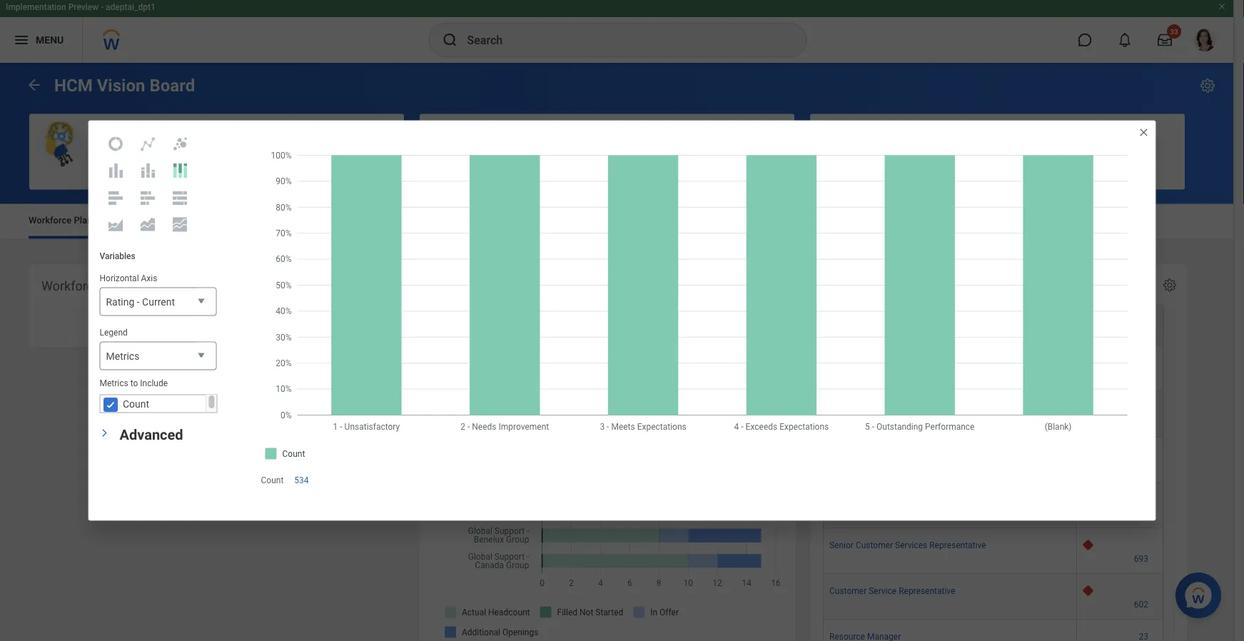 Task type: vqa. For each thing, say whether or not it's contained in the screenshot.


Task type: locate. For each thing, give the bounding box(es) containing it.
hcm
[[54, 75, 93, 96], [991, 122, 1030, 142]]

to left include
[[130, 378, 138, 388]]

horizontal axis group
[[100, 272, 217, 317]]

workforce for workforce planning
[[29, 215, 72, 226]]

693 button
[[1135, 553, 1151, 565]]

representative
[[930, 541, 987, 551], [899, 586, 956, 596]]

representative right service
[[899, 586, 956, 596]]

diversity
[[308, 215, 343, 226]]

tab list
[[14, 205, 1220, 239]]

row containing senior customer services representative
[[824, 528, 1164, 574]]

check small image
[[102, 396, 119, 413]]

stacked column image
[[139, 162, 156, 179]]

workforce visibility element
[[29, 265, 405, 347]]

senior customer services representative link
[[830, 538, 987, 551]]

1 horizontal spatial -
[[137, 296, 140, 308]]

0 vertical spatial count
[[122, 398, 149, 410]]

fill
[[870, 279, 887, 294], [1146, 330, 1157, 340]]

rating - current button
[[100, 287, 217, 317]]

1 vertical spatial count
[[261, 475, 284, 485]]

customer service representative link
[[830, 584, 956, 596]]

1 horizontal spatial on
[[1016, 166, 1025, 176]]

hcm right for
[[991, 122, 1030, 142]]

senior
[[830, 541, 854, 551]]

metrics button
[[100, 342, 217, 371]]

configure this page image
[[1200, 77, 1217, 94]]

693
[[1135, 554, 1149, 564]]

critical
[[890, 279, 930, 294]]

1 horizontal spatial count
[[261, 475, 284, 485]]

metrics for metrics
[[106, 350, 140, 362]]

0 horizontal spatial count
[[122, 398, 149, 410]]

collaboration
[[547, 166, 597, 176]]

development
[[862, 358, 912, 368]]

tenant
[[358, 166, 383, 176]]

cell
[[824, 437, 1078, 483], [824, 483, 1078, 528]]

1 vertical spatial workforce
[[41, 279, 100, 294]]

profile logan mcneil element
[[1186, 24, 1226, 56]]

time to fill critical jobs element
[[811, 265, 1188, 641]]

4 row from the top
[[824, 528, 1164, 574]]

2 cell from the top
[[824, 483, 1078, 528]]

based
[[303, 166, 326, 176]]

job profile
[[831, 330, 872, 340]]

5 row from the top
[[824, 574, 1164, 620]]

belonging
[[257, 215, 298, 226]]

implementation
[[6, 2, 66, 12]]

workforce left planning
[[29, 215, 72, 226]]

horizontal
[[100, 273, 139, 283]]

fill left critical
[[870, 279, 887, 294]]

jobs
[[933, 279, 961, 294]]

-
[[101, 2, 104, 12], [137, 296, 140, 308]]

workforce
[[29, 215, 72, 226], [41, 279, 100, 294]]

1 on from the left
[[328, 166, 338, 176]]

is
[[600, 166, 606, 176]]

vision
[[97, 75, 145, 96]]

customer
[[856, 541, 894, 551], [830, 586, 867, 596]]

1 cell from the top
[[824, 437, 1078, 483]]

to right up
[[986, 166, 994, 176]]

602 button
[[1135, 599, 1151, 611]]

cell for fifth row from the bottom of the time to fill critical jobs 'element'
[[824, 437, 1078, 483]]

0 vertical spatial -
[[101, 2, 104, 12]]

0 horizontal spatial on
[[328, 166, 338, 176]]

senior customer services representative
[[830, 541, 987, 551]]

implementation preview -   adeptai_dpt1 banner
[[0, 0, 1234, 63]]

bubble image
[[171, 135, 189, 152]]

new
[[927, 122, 961, 142]]

hcm right previous page icon
[[54, 75, 93, 96]]

customer left service
[[830, 586, 867, 596]]

0 vertical spatial metrics
[[106, 350, 140, 362]]

on
[[328, 166, 338, 176], [1016, 166, 1025, 176]]

include
[[140, 378, 168, 388]]

0 vertical spatial workforce
[[29, 215, 72, 226]]

organizational
[[139, 215, 199, 226]]

product development
[[830, 358, 912, 368]]

- right 'rating'
[[137, 296, 140, 308]]

on right date
[[1016, 166, 1025, 176]]

view
[[192, 320, 211, 330]]

workday inside button
[[481, 122, 548, 142]]

donut image
[[107, 135, 124, 152]]

534
[[294, 475, 309, 485]]

suggests
[[190, 166, 225, 176]]

close environment banner image
[[1218, 2, 1227, 11]]

1 horizontal spatial hcm
[[991, 122, 1030, 142]]

stay
[[956, 166, 972, 176]]

planning
[[74, 215, 110, 226]]

stacked bar image
[[139, 189, 156, 206]]

services
[[896, 541, 928, 551]]

workday community
[[481, 122, 640, 142]]

metrics inside group
[[100, 378, 128, 388]]

axis
[[141, 273, 157, 283]]

count left 534
[[261, 475, 284, 485]]

preview
[[68, 2, 99, 12]]

1 vertical spatial representative
[[899, 586, 956, 596]]

analytics
[[148, 122, 218, 142]]

average days open or to fill button
[[1078, 306, 1163, 345]]

experience
[[415, 215, 460, 226]]

row containing average days open or to fill
[[824, 305, 1164, 345]]

average days open or to fill
[[1102, 319, 1157, 340]]

1 horizontal spatial fill
[[1146, 330, 1157, 340]]

collaboration is the key to success at workday link
[[420, 161, 795, 182]]

representative right services
[[930, 541, 987, 551]]

legend
[[100, 327, 128, 337]]

0 vertical spatial hcm
[[54, 75, 93, 96]]

count
[[122, 398, 149, 410], [261, 475, 284, 485]]

count down the metrics to include
[[122, 398, 149, 410]]

workday dynamically suggests business questions based on your tenant link
[[29, 161, 404, 182]]

1 vertical spatial metrics
[[100, 378, 128, 388]]

0 vertical spatial customer
[[856, 541, 894, 551]]

job
[[831, 330, 845, 340]]

metrics
[[106, 350, 140, 362], [100, 378, 128, 388]]

organizational health
[[139, 215, 228, 226]]

product development link
[[830, 355, 912, 368]]

workday up clustered bar "icon"
[[107, 166, 140, 176]]

1 vertical spatial hcm
[[991, 122, 1030, 142]]

...
[[235, 320, 241, 330]]

questions
[[263, 166, 301, 176]]

- inside banner
[[101, 2, 104, 12]]

notifications large image
[[1118, 33, 1133, 47]]

1 row from the top
[[824, 305, 1164, 345]]

to
[[638, 166, 646, 176], [986, 166, 994, 176], [526, 279, 538, 294], [856, 279, 867, 294], [130, 378, 138, 388]]

board
[[150, 75, 195, 96]]

legend group
[[100, 327, 217, 371]]

product development row
[[824, 345, 1164, 391]]

0 horizontal spatial -
[[101, 2, 104, 12]]

1 vertical spatial fill
[[1146, 330, 1157, 340]]

on left your in the left of the page
[[328, 166, 338, 176]]

workforce down variables at the top left
[[41, 279, 100, 294]]

workforce inside workforce visibility element
[[41, 279, 100, 294]]

tab list containing workforce planning
[[14, 205, 1220, 239]]

row
[[824, 305, 1164, 345], [824, 437, 1164, 483], [824, 483, 1164, 528], [824, 528, 1164, 574], [824, 574, 1164, 620], [824, 620, 1164, 641]]

average
[[1105, 319, 1136, 329]]

customer right senior
[[856, 541, 894, 551]]

metrics up the "check small" icon
[[100, 378, 128, 388]]

0 vertical spatial fill
[[870, 279, 887, 294]]

- right preview
[[101, 2, 104, 12]]

pipeline
[[541, 279, 586, 294]]

fill down days in the right of the page
[[1146, 330, 1157, 340]]

workday up collaboration
[[481, 122, 548, 142]]

main content
[[0, 63, 1234, 641]]

view more ... link
[[29, 313, 405, 336]]

1 vertical spatial -
[[137, 296, 140, 308]]

time to fill critical jobs
[[824, 279, 961, 294]]

up
[[974, 166, 984, 176]]

workforce inside tab list
[[29, 215, 72, 226]]

to right 'plan'
[[526, 279, 538, 294]]

more
[[213, 320, 233, 330]]

close chart settings image
[[1139, 127, 1150, 138]]

workforce planning
[[29, 215, 110, 226]]

metrics inside "dropdown button"
[[106, 350, 140, 362]]

workforce for workforce visibility
[[41, 279, 100, 294]]

metrics down legend
[[106, 350, 140, 362]]



Task type: describe. For each thing, give the bounding box(es) containing it.
job profile button
[[824, 306, 1077, 345]]

to right "time"
[[856, 279, 867, 294]]

executive summary
[[488, 215, 570, 226]]

advanced button
[[120, 427, 183, 444]]

workday right at
[[692, 166, 725, 176]]

stacked area image
[[139, 216, 156, 233]]

1 vertical spatial customer
[[830, 586, 867, 596]]

workday community button
[[420, 114, 795, 168]]

days
[[1138, 319, 1157, 329]]

0 horizontal spatial hcm
[[54, 75, 93, 96]]

2 on from the left
[[1016, 166, 1025, 176]]

community
[[552, 122, 640, 142]]

headcount plan to pipeline
[[432, 279, 586, 294]]

row containing customer service representative
[[824, 574, 1164, 620]]

people analytics
[[91, 122, 218, 142]]

100% column image
[[171, 162, 189, 179]]

100% area image
[[171, 216, 189, 233]]

collaboration is the key to success at workday
[[547, 166, 725, 176]]

variables group
[[89, 240, 227, 424]]

count inside metrics to include group
[[122, 398, 149, 410]]

stay up to date on workday releases link
[[811, 161, 1186, 182]]

previous page image
[[26, 76, 43, 93]]

workforce visibility
[[41, 279, 151, 294]]

adeptai_dpt1
[[106, 2, 156, 12]]

business
[[227, 166, 261, 176]]

hcm inside what's new for hcm button
[[991, 122, 1030, 142]]

metrics to include group
[[100, 378, 217, 413]]

what's new for hcm button
[[811, 114, 1186, 168]]

overlaid area image
[[107, 216, 124, 233]]

for
[[965, 122, 987, 142]]

variables
[[100, 251, 136, 261]]

implementation preview -   adeptai_dpt1
[[6, 2, 156, 12]]

employee
[[372, 215, 412, 226]]

chevron down image
[[100, 425, 110, 442]]

inbox large image
[[1158, 33, 1173, 47]]

releases
[[1062, 166, 1097, 176]]

clustered column image
[[107, 162, 124, 179]]

it helpdesk specialist row
[[824, 391, 1164, 437]]

date
[[996, 166, 1013, 176]]

visibility
[[104, 279, 151, 294]]

helpdesk
[[839, 403, 876, 413]]

- inside dropdown button
[[137, 296, 140, 308]]

2 row from the top
[[824, 437, 1164, 483]]

&
[[300, 215, 306, 226]]

534 button
[[294, 475, 311, 486]]

6 row from the top
[[824, 620, 1164, 641]]

0 vertical spatial representative
[[930, 541, 987, 551]]

workday dynamically suggests business questions based on your tenant
[[107, 166, 383, 176]]

stay up to date on workday releases
[[956, 166, 1097, 176]]

metrics for metrics to include
[[100, 378, 128, 388]]

profile
[[847, 330, 872, 340]]

current
[[142, 296, 175, 308]]

the
[[608, 166, 620, 176]]

metrics to include
[[100, 378, 168, 388]]

horizontal axis
[[100, 273, 157, 283]]

it
[[830, 403, 837, 413]]

advanced dialog
[[88, 120, 1157, 521]]

cell for 3rd row
[[824, 483, 1078, 528]]

workday left releases
[[1027, 166, 1060, 176]]

health
[[201, 215, 228, 226]]

people
[[91, 122, 144, 142]]

to right key
[[638, 166, 646, 176]]

advanced
[[120, 427, 183, 444]]

product
[[830, 358, 860, 368]]

it helpdesk specialist link
[[830, 400, 915, 413]]

specialist
[[878, 403, 915, 413]]

hcm vision board
[[54, 75, 195, 96]]

plan
[[498, 279, 523, 294]]

rating
[[106, 296, 134, 308]]

headcount plan to pipeline element
[[419, 265, 796, 641]]

100% bar image
[[171, 189, 189, 206]]

service
[[869, 586, 897, 596]]

dynamically
[[142, 166, 188, 176]]

what's new for hcm
[[872, 122, 1030, 142]]

to
[[1134, 330, 1144, 340]]

3 row from the top
[[824, 483, 1164, 528]]

open
[[1102, 330, 1123, 340]]

headcount
[[432, 279, 495, 294]]

rating - current
[[106, 296, 175, 308]]

time
[[824, 279, 852, 294]]

or
[[1125, 330, 1133, 340]]

search image
[[442, 31, 459, 49]]

success
[[648, 166, 680, 176]]

executive
[[488, 215, 528, 226]]

key
[[622, 166, 636, 176]]

summary
[[530, 215, 570, 226]]

to inside group
[[130, 378, 138, 388]]

belonging & diversity
[[257, 215, 343, 226]]

clustered bar image
[[107, 189, 124, 206]]

at
[[682, 166, 690, 176]]

fill inside "average days open or to fill"
[[1146, 330, 1157, 340]]

0 horizontal spatial fill
[[870, 279, 887, 294]]

602
[[1135, 600, 1149, 610]]

customer service representative
[[830, 586, 956, 596]]

main content containing hcm vision board
[[0, 63, 1234, 641]]

line image
[[139, 135, 156, 152]]

people analytics button
[[29, 114, 404, 168]]



